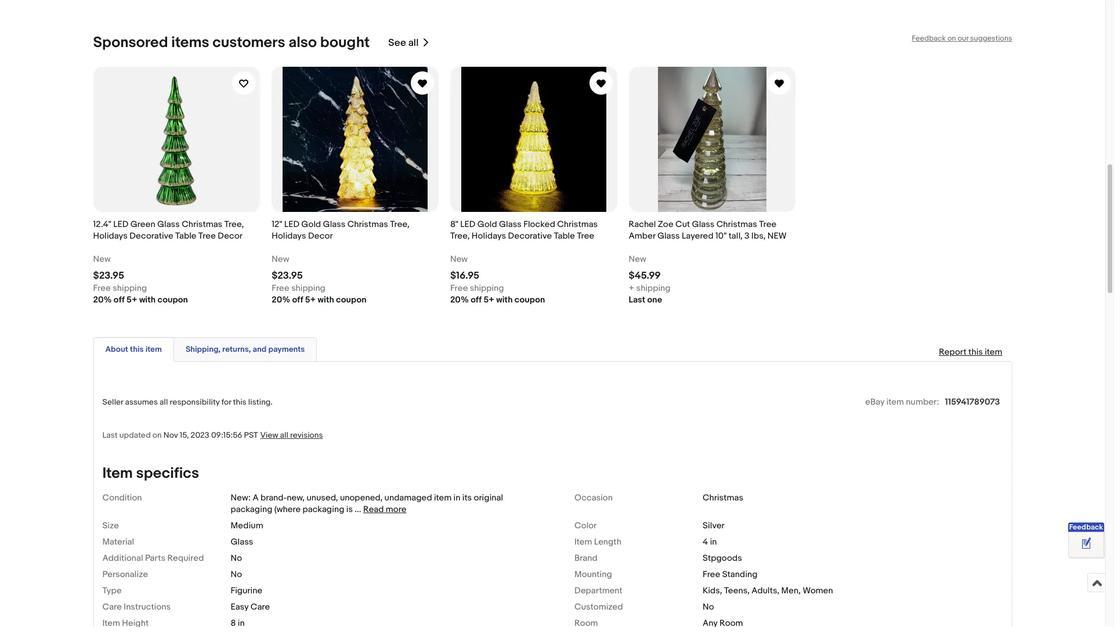 Task type: describe. For each thing, give the bounding box(es) containing it.
5+ for holidays
[[484, 295, 495, 306]]

$23.95 for 12.4" led green glass christmas tree, holidays decorative table tree decor
[[93, 270, 124, 282]]

1 packaging from the left
[[231, 504, 273, 515]]

assumes
[[125, 397, 158, 407]]

20% for 12" led gold glass christmas tree, holidays decor
[[272, 295, 290, 306]]

10"
[[716, 231, 727, 242]]

christmas inside 8" led gold glass flocked christmas tree, holidays decorative table tree
[[558, 219, 598, 230]]

required
[[167, 553, 204, 564]]

original
[[474, 493, 504, 504]]

See all text field
[[389, 37, 419, 49]]

gold for $16.95
[[478, 219, 497, 230]]

$23.95 text field for 12" led gold glass christmas tree, holidays decor
[[272, 270, 303, 282]]

listing.
[[248, 397, 273, 407]]

teens,
[[725, 585, 750, 596]]

$45.99 text field
[[629, 270, 661, 282]]

sponsored
[[93, 34, 168, 52]]

$16.95 text field
[[451, 270, 480, 282]]

personalize
[[102, 569, 148, 580]]

Free shipping text field
[[93, 283, 147, 295]]

responsibility
[[170, 397, 220, 407]]

women
[[803, 585, 834, 596]]

green
[[130, 219, 155, 230]]

15,
[[180, 430, 189, 440]]

new $16.95 free shipping 20% off 5+ with coupon
[[451, 254, 545, 306]]

decorative inside 12.4" led green glass christmas tree, holidays decorative table tree decor
[[130, 231, 173, 242]]

no for additional parts required
[[231, 553, 242, 564]]

new text field for 12.4" led green glass christmas tree, holidays decorative table tree decor
[[93, 254, 111, 265]]

1 vertical spatial last
[[102, 430, 118, 440]]

tree, inside 8" led gold glass flocked christmas tree, holidays decorative table tree
[[451, 231, 470, 242]]

1 horizontal spatial in
[[711, 537, 717, 548]]

additional
[[102, 553, 143, 564]]

zoe
[[658, 219, 674, 230]]

figurine
[[231, 585, 263, 596]]

holidays for 12"
[[272, 231, 306, 242]]

feedback on our suggestions link
[[913, 34, 1013, 43]]

free for 12.4" led green glass christmas tree, holidays decorative table tree decor
[[93, 283, 111, 294]]

off for decorative
[[114, 295, 125, 306]]

easy
[[231, 602, 249, 613]]

new $23.95 free shipping 20% off 5+ with coupon for decor
[[272, 254, 367, 306]]

new:
[[231, 493, 251, 504]]

off for holidays
[[471, 295, 482, 306]]

kids,
[[703, 585, 723, 596]]

also
[[289, 34, 317, 52]]

new
[[768, 231, 787, 242]]

this for report
[[969, 347, 984, 358]]

new text field for 12" led gold glass christmas tree, holidays decor
[[272, 254, 289, 265]]

report this item link
[[934, 341, 1009, 364]]

undamaged
[[385, 493, 432, 504]]

sponsored items customers also bought
[[93, 34, 370, 52]]

Last one text field
[[629, 295, 663, 306]]

item right report
[[986, 347, 1003, 358]]

decor inside 12" led gold glass christmas tree, holidays decor
[[308, 231, 333, 242]]

read
[[363, 504, 384, 515]]

mounting
[[575, 569, 612, 580]]

one
[[648, 295, 663, 306]]

returns,
[[222, 344, 251, 354]]

view all revisions link
[[258, 430, 323, 441]]

12" led gold glass christmas tree, holidays decor
[[272, 219, 410, 242]]

(where
[[275, 504, 301, 515]]

new: a brand-new, unused, unopened, undamaged item in its original packaging (where packaging is ...
[[231, 493, 504, 515]]

new text field for rachel zoe cut glass christmas tree amber glass layered 10" tall, 3 lbs, new
[[629, 254, 647, 265]]

medium
[[231, 520, 263, 531]]

see all link
[[389, 34, 431, 52]]

suggestions
[[971, 34, 1013, 43]]

item specifics
[[102, 465, 199, 483]]

feedback on our suggestions
[[913, 34, 1013, 43]]

instructions
[[124, 602, 171, 613]]

tree inside 12.4" led green glass christmas tree, holidays decorative table tree decor
[[198, 231, 216, 242]]

2 packaging from the left
[[303, 504, 345, 515]]

christmas for rachel zoe cut glass christmas tree amber glass layered 10" tall, 3 lbs, new
[[717, 219, 758, 230]]

flocked
[[524, 219, 556, 230]]

read more
[[363, 504, 407, 515]]

payments
[[269, 344, 305, 354]]

additional parts required
[[102, 553, 204, 564]]

customized
[[575, 602, 623, 613]]

shipping, returns, and payments button
[[186, 344, 305, 355]]

table inside 8" led gold glass flocked christmas tree, holidays decorative table tree
[[554, 231, 575, 242]]

free shipping text field for $16.95
[[451, 283, 504, 295]]

0 horizontal spatial all
[[160, 397, 168, 407]]

christmas for 12" led gold glass christmas tree, holidays decor
[[348, 219, 388, 230]]

+ shipping text field
[[629, 283, 671, 295]]

for
[[222, 397, 231, 407]]

12.4"
[[93, 219, 111, 230]]

bought
[[320, 34, 370, 52]]

glass down medium on the left bottom
[[231, 537, 253, 548]]

condition
[[102, 493, 142, 504]]

specifics
[[136, 465, 199, 483]]

item inside the new: a brand-new, unused, unopened, undamaged item in its original packaging (where packaging is ...
[[434, 493, 452, 504]]

men,
[[782, 585, 801, 596]]

department
[[575, 585, 623, 596]]

5+ for decor
[[305, 295, 316, 306]]

glass for decorative
[[157, 219, 180, 230]]

12.4" led green glass christmas tree, holidays decorative table tree decor
[[93, 219, 244, 242]]

0 vertical spatial all
[[409, 37, 419, 49]]

coupon for decor
[[336, 295, 367, 306]]

1 horizontal spatial all
[[280, 430, 289, 440]]

layered
[[682, 231, 714, 242]]

shipping,
[[186, 344, 221, 354]]

item for item specifics
[[102, 465, 133, 483]]

12"
[[272, 219, 282, 230]]

new $45.99 + shipping last one
[[629, 254, 671, 306]]

view
[[260, 430, 278, 440]]

length
[[595, 537, 622, 548]]

its
[[463, 493, 472, 504]]

new,
[[287, 493, 305, 504]]

report
[[940, 347, 967, 358]]

glass for decor
[[323, 219, 346, 230]]

tall,
[[729, 231, 743, 242]]

pst
[[244, 430, 258, 440]]

0 vertical spatial on
[[948, 34, 957, 43]]

tree, for 12" led gold glass christmas tree, holidays decor
[[390, 219, 410, 230]]

item length
[[575, 537, 622, 548]]

shipping for holidays
[[470, 283, 504, 294]]

occasion
[[575, 493, 613, 504]]

nov
[[164, 430, 178, 440]]

09:15:56
[[211, 430, 242, 440]]

holidays inside 8" led gold glass flocked christmas tree, holidays decorative table tree
[[472, 231, 506, 242]]

115941789073
[[946, 397, 1001, 408]]

glass for holidays
[[499, 219, 522, 230]]

about this item button
[[105, 344, 162, 355]]

free for 12" led gold glass christmas tree, holidays decor
[[272, 283, 290, 294]]

led for 12.4"
[[113, 219, 128, 230]]

new for 8" led gold glass flocked christmas tree, holidays decorative table tree
[[451, 254, 468, 265]]

silver
[[703, 520, 725, 531]]

holidays for 12.4"
[[93, 231, 128, 242]]

in inside the new: a brand-new, unused, unopened, undamaged item in its original packaging (where packaging is ...
[[454, 493, 461, 504]]

see
[[389, 37, 406, 49]]



Task type: vqa. For each thing, say whether or not it's contained in the screenshot.
Hobbies
no



Task type: locate. For each thing, give the bounding box(es) containing it.
1 vertical spatial no
[[231, 569, 242, 580]]

christmas inside 12" led gold glass christmas tree, holidays decor
[[348, 219, 388, 230]]

led right 8" on the top of page
[[461, 219, 476, 230]]

1 vertical spatial on
[[153, 430, 162, 440]]

1 horizontal spatial packaging
[[303, 504, 345, 515]]

coupon
[[158, 295, 188, 306], [336, 295, 367, 306], [515, 295, 545, 306]]

1 horizontal spatial holidays
[[272, 231, 306, 242]]

1 vertical spatial feedback
[[1070, 523, 1104, 532]]

2 vertical spatial all
[[280, 430, 289, 440]]

tree, inside 12.4" led green glass christmas tree, holidays decorative table tree decor
[[224, 219, 244, 230]]

new $23.95 free shipping 20% off 5+ with coupon down 12" led gold glass christmas tree, holidays decor
[[272, 254, 367, 306]]

new inside new $16.95 free shipping 20% off 5+ with coupon
[[451, 254, 468, 265]]

1 decor from the left
[[218, 231, 243, 242]]

2 free shipping text field from the left
[[451, 283, 504, 295]]

3 shipping from the left
[[470, 283, 504, 294]]

2 led from the left
[[284, 219, 300, 230]]

feedback for feedback
[[1070, 523, 1104, 532]]

no for customized
[[703, 602, 715, 613]]

tree, down 8" on the top of page
[[451, 231, 470, 242]]

tree, inside 12" led gold glass christmas tree, holidays decor
[[390, 219, 410, 230]]

free for 8" led gold glass flocked christmas tree, holidays decorative table tree
[[451, 283, 468, 294]]

5+ inside new $16.95 free shipping 20% off 5+ with coupon
[[484, 295, 495, 306]]

with for holidays
[[497, 295, 513, 306]]

1 horizontal spatial last
[[629, 295, 646, 306]]

shipping for glass
[[637, 283, 671, 294]]

20% inside new $16.95 free shipping 20% off 5+ with coupon
[[451, 295, 469, 306]]

1 horizontal spatial on
[[948, 34, 957, 43]]

20% down the $16.95 text box
[[451, 295, 469, 306]]

2 horizontal spatial this
[[969, 347, 984, 358]]

holidays down 12.4"
[[93, 231, 128, 242]]

this for about
[[130, 344, 144, 354]]

1 horizontal spatial decor
[[308, 231, 333, 242]]

led for 8"
[[461, 219, 476, 230]]

2 decor from the left
[[308, 231, 333, 242]]

3 with from the left
[[497, 295, 513, 306]]

0 vertical spatial last
[[629, 295, 646, 306]]

2 $23.95 text field from the left
[[272, 270, 303, 282]]

2 new $23.95 free shipping 20% off 5+ with coupon from the left
[[272, 254, 367, 306]]

off inside new $16.95 free shipping 20% off 5+ with coupon
[[471, 295, 482, 306]]

glass
[[157, 219, 180, 230], [323, 219, 346, 230], [499, 219, 522, 230], [693, 219, 715, 230], [658, 231, 680, 242], [231, 537, 253, 548]]

1 horizontal spatial 20%
[[272, 295, 290, 306]]

2 20% off 5+ with coupon text field from the left
[[451, 295, 545, 306]]

shipping inside new $16.95 free shipping 20% off 5+ with coupon
[[470, 283, 504, 294]]

gold inside 12" led gold glass christmas tree, holidays decor
[[302, 219, 321, 230]]

1 vertical spatial item
[[575, 537, 593, 548]]

christmas inside rachel zoe cut glass christmas tree amber glass layered 10" tall, 3 lbs, new
[[717, 219, 758, 230]]

1 horizontal spatial new $23.95 free shipping 20% off 5+ with coupon
[[272, 254, 367, 306]]

decor inside 12.4" led green glass christmas tree, holidays decorative table tree decor
[[218, 231, 243, 242]]

tab list containing about this item
[[93, 335, 1013, 362]]

0 horizontal spatial tree
[[198, 231, 216, 242]]

holidays up new $16.95 free shipping 20% off 5+ with coupon
[[472, 231, 506, 242]]

christmas inside 12.4" led green glass christmas tree, holidays decorative table tree decor
[[182, 219, 223, 230]]

1 horizontal spatial tree
[[577, 231, 595, 242]]

0 horizontal spatial decorative
[[130, 231, 173, 242]]

$23.95 text field for 12.4" led green glass christmas tree, holidays decorative table tree decor
[[93, 270, 124, 282]]

3 20% from the left
[[451, 295, 469, 306]]

glass right "12""
[[323, 219, 346, 230]]

1 horizontal spatial 5+
[[305, 295, 316, 306]]

a
[[253, 493, 259, 504]]

$23.95 down "12""
[[272, 270, 303, 282]]

1 horizontal spatial $23.95 text field
[[272, 270, 303, 282]]

1 decorative from the left
[[130, 231, 173, 242]]

new text field up $45.99
[[629, 254, 647, 265]]

rachel zoe cut glass christmas tree amber glass layered 10" tall, 3 lbs, new
[[629, 219, 787, 242]]

last
[[629, 295, 646, 306], [102, 430, 118, 440]]

1 horizontal spatial coupon
[[336, 295, 367, 306]]

20% for 8" led gold glass flocked christmas tree, holidays decorative table tree
[[451, 295, 469, 306]]

2 horizontal spatial 20%
[[451, 295, 469, 306]]

glass up the layered
[[693, 219, 715, 230]]

0 vertical spatial item
[[102, 465, 133, 483]]

0 horizontal spatial tree,
[[224, 219, 244, 230]]

3 new text field from the left
[[451, 254, 468, 265]]

2 with from the left
[[318, 295, 334, 306]]

report this item
[[940, 347, 1003, 358]]

cut
[[676, 219, 691, 230]]

1 horizontal spatial decorative
[[508, 231, 552, 242]]

lbs,
[[752, 231, 766, 242]]

all right view
[[280, 430, 289, 440]]

new $23.95 free shipping 20% off 5+ with coupon down green
[[93, 254, 188, 306]]

rachel
[[629, 219, 656, 230]]

1 horizontal spatial feedback
[[1070, 523, 1104, 532]]

0 horizontal spatial new $23.95 free shipping 20% off 5+ with coupon
[[93, 254, 188, 306]]

shipping, returns, and payments
[[186, 344, 305, 354]]

8"
[[451, 219, 459, 230]]

2 horizontal spatial holidays
[[472, 231, 506, 242]]

no for personalize
[[231, 569, 242, 580]]

new
[[93, 254, 111, 265], [272, 254, 289, 265], [451, 254, 468, 265], [629, 254, 647, 265]]

3
[[745, 231, 750, 242]]

brand
[[575, 553, 598, 564]]

last left updated
[[102, 430, 118, 440]]

tree inside rachel zoe cut glass christmas tree amber glass layered 10" tall, 3 lbs, new
[[760, 219, 777, 230]]

$23.95 for 12" led gold glass christmas tree, holidays decor
[[272, 270, 303, 282]]

+
[[629, 283, 635, 294]]

20% off 5+ with coupon text field for $23.95
[[272, 295, 367, 306]]

0 horizontal spatial $23.95 text field
[[93, 270, 124, 282]]

0 horizontal spatial holidays
[[93, 231, 128, 242]]

2 shipping from the left
[[291, 283, 326, 294]]

packaging
[[231, 504, 273, 515], [303, 504, 345, 515]]

new up $45.99
[[629, 254, 647, 265]]

2 care from the left
[[251, 602, 270, 613]]

glass inside 12" led gold glass christmas tree, holidays decor
[[323, 219, 346, 230]]

0 horizontal spatial care
[[102, 602, 122, 613]]

2 holidays from the left
[[272, 231, 306, 242]]

2 horizontal spatial coupon
[[515, 295, 545, 306]]

0 horizontal spatial decor
[[218, 231, 243, 242]]

1 horizontal spatial $23.95
[[272, 270, 303, 282]]

0 horizontal spatial off
[[114, 295, 125, 306]]

is
[[347, 504, 353, 515]]

free inside new $16.95 free shipping 20% off 5+ with coupon
[[451, 283, 468, 294]]

0 horizontal spatial with
[[139, 295, 156, 306]]

20% for 12.4" led green glass christmas tree, holidays decorative table tree decor
[[93, 295, 112, 306]]

gold inside 8" led gold glass flocked christmas tree, holidays decorative table tree
[[478, 219, 497, 230]]

new text field up $16.95
[[451, 254, 468, 265]]

this right about
[[130, 344, 144, 354]]

3 coupon from the left
[[515, 295, 545, 306]]

0 horizontal spatial item
[[102, 465, 133, 483]]

new for rachel zoe cut glass christmas tree amber glass layered 10" tall, 3 lbs, new
[[629, 254, 647, 265]]

and
[[253, 344, 267, 354]]

christmas
[[182, 219, 223, 230], [348, 219, 388, 230], [558, 219, 598, 230], [717, 219, 758, 230], [703, 493, 744, 504]]

4 in
[[703, 537, 717, 548]]

gold right "12""
[[302, 219, 321, 230]]

new text field up free shipping text box
[[93, 254, 111, 265]]

1 holidays from the left
[[93, 231, 128, 242]]

table inside 12.4" led green glass christmas tree, holidays decorative table tree decor
[[175, 231, 197, 242]]

off for decor
[[292, 295, 303, 306]]

1 horizontal spatial item
[[575, 537, 593, 548]]

glass inside 12.4" led green glass christmas tree, holidays decorative table tree decor
[[157, 219, 180, 230]]

2023
[[191, 430, 209, 440]]

0 horizontal spatial 20% off 5+ with coupon text field
[[272, 295, 367, 306]]

1 horizontal spatial 20% off 5+ with coupon text field
[[451, 295, 545, 306]]

coupon inside new $16.95 free shipping 20% off 5+ with coupon
[[515, 295, 545, 306]]

size
[[102, 520, 119, 531]]

coupon for decorative
[[158, 295, 188, 306]]

$23.95 text field
[[93, 270, 124, 282], [272, 270, 303, 282]]

20% off 5+ with coupon text field for $16.95
[[451, 295, 545, 306]]

led inside 12" led gold glass christmas tree, holidays decor
[[284, 219, 300, 230]]

0 horizontal spatial coupon
[[158, 295, 188, 306]]

item
[[102, 465, 133, 483], [575, 537, 593, 548]]

0 horizontal spatial in
[[454, 493, 461, 504]]

kids, teens, adults, men, women
[[703, 585, 834, 596]]

1 vertical spatial in
[[711, 537, 717, 548]]

$23.95 up free shipping text box
[[93, 270, 124, 282]]

gold right 8" on the top of page
[[478, 219, 497, 230]]

1 horizontal spatial this
[[233, 397, 247, 407]]

in right 4 at the bottom right of page
[[711, 537, 717, 548]]

1 20% off 5+ with coupon text field from the left
[[272, 295, 367, 306]]

2 horizontal spatial all
[[409, 37, 419, 49]]

easy care
[[231, 602, 270, 613]]

care right easy
[[251, 602, 270, 613]]

2 5+ from the left
[[305, 295, 316, 306]]

0 horizontal spatial gold
[[302, 219, 321, 230]]

all right assumes
[[160, 397, 168, 407]]

on left nov
[[153, 430, 162, 440]]

20% up about
[[93, 295, 112, 306]]

0 horizontal spatial 20%
[[93, 295, 112, 306]]

amber
[[629, 231, 656, 242]]

about this item
[[105, 344, 162, 354]]

3 off from the left
[[471, 295, 482, 306]]

0 horizontal spatial packaging
[[231, 504, 273, 515]]

1 horizontal spatial tree,
[[390, 219, 410, 230]]

led right "12""
[[284, 219, 300, 230]]

decor
[[218, 231, 243, 242], [308, 231, 333, 242]]

new for 12" led gold glass christmas tree, holidays decor
[[272, 254, 289, 265]]

more
[[386, 504, 407, 515]]

1 care from the left
[[102, 602, 122, 613]]

1 $23.95 text field from the left
[[93, 270, 124, 282]]

$23.95 text field up free shipping text box
[[93, 270, 124, 282]]

with for decor
[[318, 295, 334, 306]]

glass down zoe
[[658, 231, 680, 242]]

2 new from the left
[[272, 254, 289, 265]]

1 horizontal spatial led
[[284, 219, 300, 230]]

tree, left 8" on the top of page
[[390, 219, 410, 230]]

new down "12""
[[272, 254, 289, 265]]

items
[[171, 34, 209, 52]]

20% off 5+ with coupon text field
[[93, 295, 188, 306]]

in left 'its'
[[454, 493, 461, 504]]

item for item length
[[575, 537, 593, 548]]

free standing
[[703, 569, 758, 580]]

gold
[[302, 219, 321, 230], [478, 219, 497, 230]]

1 new from the left
[[93, 254, 111, 265]]

coupon for holidays
[[515, 295, 545, 306]]

holidays inside 12" led gold glass christmas tree, holidays decor
[[272, 231, 306, 242]]

glass for glass
[[693, 219, 715, 230]]

unused,
[[307, 493, 338, 504]]

0 horizontal spatial feedback
[[913, 34, 947, 43]]

1 $23.95 from the left
[[93, 270, 124, 282]]

tab list
[[93, 335, 1013, 362]]

4 shipping from the left
[[637, 283, 671, 294]]

revisions
[[290, 430, 323, 440]]

new for 12.4" led green glass christmas tree, holidays decorative table tree decor
[[93, 254, 111, 265]]

0 horizontal spatial on
[[153, 430, 162, 440]]

1 with from the left
[[139, 295, 156, 306]]

material
[[102, 537, 134, 548]]

4 new from the left
[[629, 254, 647, 265]]

1 gold from the left
[[302, 219, 321, 230]]

...
[[355, 504, 362, 515]]

20% up payments
[[272, 295, 290, 306]]

this inside button
[[130, 344, 144, 354]]

1 20% from the left
[[93, 295, 112, 306]]

last down +
[[629, 295, 646, 306]]

this
[[130, 344, 144, 354], [969, 347, 984, 358], [233, 397, 247, 407]]

on left the our
[[948, 34, 957, 43]]

with for decorative
[[139, 295, 156, 306]]

all right see
[[409, 37, 419, 49]]

1 off from the left
[[114, 295, 125, 306]]

item right ebay
[[887, 397, 905, 408]]

1 horizontal spatial off
[[292, 295, 303, 306]]

shipping
[[113, 283, 147, 294], [291, 283, 326, 294], [470, 283, 504, 294], [637, 283, 671, 294]]

1 horizontal spatial with
[[318, 295, 334, 306]]

packaging down unused,
[[303, 504, 345, 515]]

free shipping text field for $23.95
[[272, 283, 326, 295]]

ebay
[[866, 397, 885, 408]]

customers
[[213, 34, 285, 52]]

tree,
[[224, 219, 244, 230], [390, 219, 410, 230], [451, 231, 470, 242]]

1 5+ from the left
[[127, 295, 137, 306]]

last inside the 'new $45.99 + shipping last one'
[[629, 295, 646, 306]]

2 horizontal spatial tree,
[[451, 231, 470, 242]]

8" led gold glass flocked christmas tree, holidays decorative table tree
[[451, 219, 598, 242]]

care down type
[[102, 602, 122, 613]]

glass inside 8" led gold glass flocked christmas tree, holidays decorative table tree
[[499, 219, 522, 230]]

packaging down a
[[231, 504, 273, 515]]

off up payments
[[292, 295, 303, 306]]

2 coupon from the left
[[336, 295, 367, 306]]

1 new text field from the left
[[93, 254, 111, 265]]

4
[[703, 537, 709, 548]]

led for 12"
[[284, 219, 300, 230]]

0 vertical spatial no
[[231, 553, 242, 564]]

new $23.95 free shipping 20% off 5+ with coupon
[[93, 254, 188, 306], [272, 254, 367, 306]]

this right report
[[969, 347, 984, 358]]

item left 'its'
[[434, 493, 452, 504]]

0 horizontal spatial this
[[130, 344, 144, 354]]

1 horizontal spatial care
[[251, 602, 270, 613]]

led
[[113, 219, 128, 230], [284, 219, 300, 230], [461, 219, 476, 230]]

item inside button
[[146, 344, 162, 354]]

tree inside 8" led gold glass flocked christmas tree, holidays decorative table tree
[[577, 231, 595, 242]]

2 gold from the left
[[478, 219, 497, 230]]

feedback for feedback on our suggestions
[[913, 34, 947, 43]]

off down the $16.95 text box
[[471, 295, 482, 306]]

feedback
[[913, 34, 947, 43], [1070, 523, 1104, 532]]

0 horizontal spatial 5+
[[127, 295, 137, 306]]

care
[[102, 602, 122, 613], [251, 602, 270, 613]]

new text field down "12""
[[272, 254, 289, 265]]

4 new text field from the left
[[629, 254, 647, 265]]

3 new from the left
[[451, 254, 468, 265]]

christmas for 12.4" led green glass christmas tree, holidays decorative table tree decor
[[182, 219, 223, 230]]

decorative inside 8" led gold glass flocked christmas tree, holidays decorative table tree
[[508, 231, 552, 242]]

type
[[102, 585, 122, 596]]

0 vertical spatial feedback
[[913, 34, 947, 43]]

tree, left "12""
[[224, 219, 244, 230]]

2 vertical spatial no
[[703, 602, 715, 613]]

2 decorative from the left
[[508, 231, 552, 242]]

with inside new $16.95 free shipping 20% off 5+ with coupon
[[497, 295, 513, 306]]

0 horizontal spatial led
[[113, 219, 128, 230]]

20% off 5+ with coupon text field
[[272, 295, 367, 306], [451, 295, 545, 306]]

parts
[[145, 553, 166, 564]]

this right for
[[233, 397, 247, 407]]

unopened,
[[340, 493, 383, 504]]

1 coupon from the left
[[158, 295, 188, 306]]

1 horizontal spatial free shipping text field
[[451, 283, 504, 295]]

$45.99
[[629, 270, 661, 282]]

2 $23.95 from the left
[[272, 270, 303, 282]]

0 vertical spatial in
[[454, 493, 461, 504]]

glass left flocked
[[499, 219, 522, 230]]

read more button
[[363, 504, 407, 515]]

20%
[[93, 295, 112, 306], [272, 295, 290, 306], [451, 295, 469, 306]]

adults,
[[752, 585, 780, 596]]

seller assumes all responsibility for this listing.
[[102, 397, 273, 407]]

decorative down flocked
[[508, 231, 552, 242]]

Free shipping text field
[[272, 283, 326, 295], [451, 283, 504, 295]]

stpgoods
[[703, 553, 743, 564]]

New text field
[[93, 254, 111, 265], [272, 254, 289, 265], [451, 254, 468, 265], [629, 254, 647, 265]]

2 new text field from the left
[[272, 254, 289, 265]]

led right 12.4"
[[113, 219, 128, 230]]

about
[[105, 344, 128, 354]]

1 horizontal spatial gold
[[478, 219, 497, 230]]

0 horizontal spatial last
[[102, 430, 118, 440]]

led inside 12.4" led green glass christmas tree, holidays decorative table tree decor
[[113, 219, 128, 230]]

2 off from the left
[[292, 295, 303, 306]]

2 horizontal spatial off
[[471, 295, 482, 306]]

2 horizontal spatial tree
[[760, 219, 777, 230]]

shipping for decor
[[291, 283, 326, 294]]

new inside the 'new $45.99 + shipping last one'
[[629, 254, 647, 265]]

shipping inside the 'new $45.99 + shipping last one'
[[637, 283, 671, 294]]

new up $16.95
[[451, 254, 468, 265]]

glass right green
[[157, 219, 180, 230]]

5+ for decorative
[[127, 295, 137, 306]]

0 horizontal spatial table
[[175, 231, 197, 242]]

decorative
[[130, 231, 173, 242], [508, 231, 552, 242]]

brand-
[[261, 493, 287, 504]]

item up condition
[[102, 465, 133, 483]]

$16.95
[[451, 270, 480, 282]]

3 5+ from the left
[[484, 295, 495, 306]]

shipping for decorative
[[113, 283, 147, 294]]

1 shipping from the left
[[113, 283, 147, 294]]

new $23.95 free shipping 20% off 5+ with coupon for decorative
[[93, 254, 188, 306]]

led inside 8" led gold glass flocked christmas tree, holidays decorative table tree
[[461, 219, 476, 230]]

gold for $23.95
[[302, 219, 321, 230]]

1 horizontal spatial table
[[554, 231, 575, 242]]

1 vertical spatial all
[[160, 397, 168, 407]]

tree, for 12.4" led green glass christmas tree, holidays decorative table tree decor
[[224, 219, 244, 230]]

holidays down "12""
[[272, 231, 306, 242]]

1 new $23.95 free shipping 20% off 5+ with coupon from the left
[[93, 254, 188, 306]]

item down color
[[575, 537, 593, 548]]

$23.95 text field down "12""
[[272, 270, 303, 282]]

2 horizontal spatial with
[[497, 295, 513, 306]]

2 horizontal spatial 5+
[[484, 295, 495, 306]]

2 horizontal spatial led
[[461, 219, 476, 230]]

0 horizontal spatial free shipping text field
[[272, 283, 326, 295]]

decorative down green
[[130, 231, 173, 242]]

1 table from the left
[[175, 231, 197, 242]]

3 led from the left
[[461, 219, 476, 230]]

new text field for 8" led gold glass flocked christmas tree, holidays decorative table tree
[[451, 254, 468, 265]]

number:
[[907, 397, 940, 408]]

3 holidays from the left
[[472, 231, 506, 242]]

holidays inside 12.4" led green glass christmas tree, holidays decorative table tree decor
[[93, 231, 128, 242]]

1 led from the left
[[113, 219, 128, 230]]

1 free shipping text field from the left
[[272, 283, 326, 295]]

2 20% from the left
[[272, 295, 290, 306]]

in
[[454, 493, 461, 504], [711, 537, 717, 548]]

item right about
[[146, 344, 162, 354]]

new up free shipping text box
[[93, 254, 111, 265]]

off up about
[[114, 295, 125, 306]]

0 horizontal spatial $23.95
[[93, 270, 124, 282]]

2 table from the left
[[554, 231, 575, 242]]



